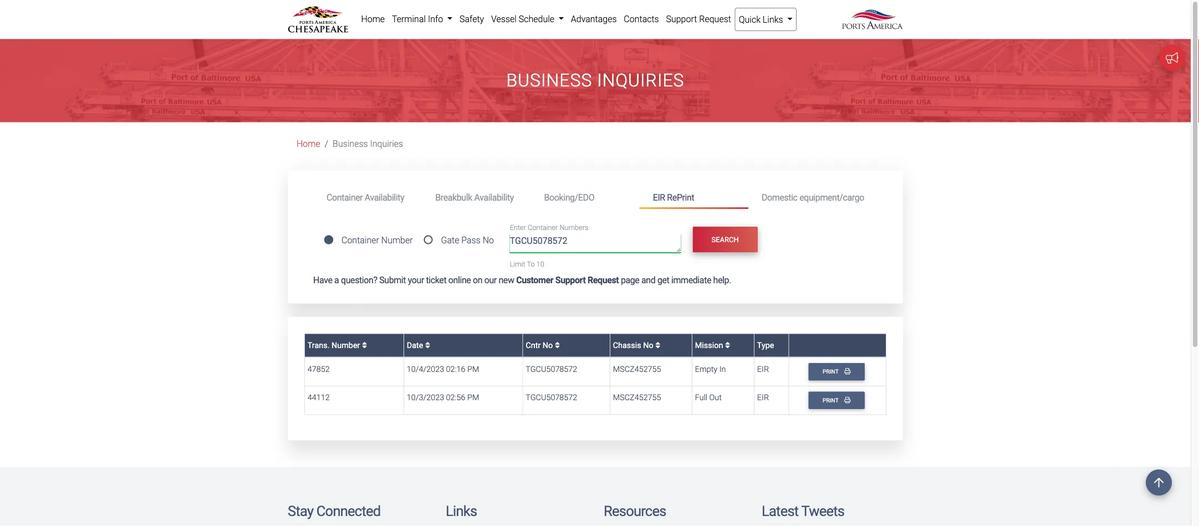 Task type: locate. For each thing, give the bounding box(es) containing it.
contacts
[[624, 14, 659, 24]]

your
[[408, 275, 424, 286]]

0 vertical spatial support
[[666, 14, 697, 24]]

mission link
[[695, 341, 730, 350]]

tgcu5078572 for 10/3/2023 02:56 pm
[[526, 393, 577, 402]]

0 vertical spatial pm
[[468, 364, 479, 374]]

2 tgcu5078572 from the top
[[526, 393, 577, 402]]

terminal info link
[[388, 8, 456, 30]]

vessel
[[491, 14, 517, 24]]

search button
[[693, 227, 758, 253]]

0 vertical spatial container
[[327, 192, 363, 203]]

1 vertical spatial print link
[[809, 392, 865, 409]]

1 vertical spatial support
[[556, 275, 586, 286]]

2 horizontal spatial sort image
[[656, 341, 661, 349]]

2 sort image from the left
[[555, 341, 560, 349]]

mission
[[695, 341, 725, 350]]

sort image inside trans. number link
[[362, 341, 367, 349]]

0 vertical spatial tgcu5078572
[[526, 364, 577, 374]]

sort image
[[425, 341, 430, 349], [725, 341, 730, 349]]

request
[[699, 14, 731, 24], [588, 275, 619, 286]]

1 horizontal spatial request
[[699, 14, 731, 24]]

2 vertical spatial container
[[342, 235, 379, 245]]

1 horizontal spatial support
[[666, 14, 697, 24]]

sort image right chassis
[[656, 341, 661, 349]]

sort image inside mission link
[[725, 341, 730, 349]]

0 horizontal spatial home
[[297, 139, 320, 149]]

1 vertical spatial pm
[[468, 393, 479, 402]]

2 mscz452755 from the top
[[613, 393, 661, 402]]

2 sort image from the left
[[725, 341, 730, 349]]

container right "enter"
[[528, 223, 558, 232]]

sort image inside cntr no link
[[555, 341, 560, 349]]

1 vertical spatial print
[[823, 397, 840, 404]]

0 vertical spatial eir
[[653, 192, 665, 203]]

no right the pass
[[483, 235, 494, 245]]

1 vertical spatial request
[[588, 275, 619, 286]]

sort image
[[362, 341, 367, 349], [555, 341, 560, 349], [656, 341, 661, 349]]

1 vertical spatial business
[[333, 139, 368, 149]]

0 horizontal spatial sort image
[[362, 341, 367, 349]]

1 print from the top
[[823, 369, 840, 375]]

1 vertical spatial tgcu5078572
[[526, 393, 577, 402]]

availability up "enter"
[[474, 192, 514, 203]]

0 horizontal spatial inquiries
[[370, 139, 403, 149]]

0 horizontal spatial support
[[556, 275, 586, 286]]

sort image for date
[[425, 341, 430, 349]]

breakbulk availability
[[435, 192, 514, 203]]

0 horizontal spatial number
[[332, 341, 360, 350]]

sort image up in
[[725, 341, 730, 349]]

1 vertical spatial number
[[332, 341, 360, 350]]

mscz452755 for empty
[[613, 364, 661, 374]]

quick links link
[[735, 8, 797, 31]]

resources
[[604, 503, 666, 520]]

0 vertical spatial business inquiries
[[507, 70, 685, 91]]

0 vertical spatial mscz452755
[[613, 364, 661, 374]]

support right the 'contacts'
[[666, 14, 697, 24]]

number for trans. number
[[332, 341, 360, 350]]

0 vertical spatial print link
[[809, 363, 865, 381]]

1 horizontal spatial business inquiries
[[507, 70, 685, 91]]

1 horizontal spatial sort image
[[725, 341, 730, 349]]

2 print image from the top
[[845, 397, 851, 403]]

sort image right trans.
[[362, 341, 367, 349]]

1 print image from the top
[[845, 369, 851, 375]]

no for cntr no
[[543, 341, 553, 350]]

1 vertical spatial eir
[[757, 364, 769, 374]]

domestic
[[762, 192, 798, 203]]

1 horizontal spatial no
[[543, 341, 553, 350]]

support right customer
[[556, 275, 586, 286]]

our
[[485, 275, 497, 286]]

safety
[[460, 14, 484, 24]]

2 print from the top
[[823, 397, 840, 404]]

1 mscz452755 from the top
[[613, 364, 661, 374]]

business inquiries
[[507, 70, 685, 91], [333, 139, 403, 149]]

1 sort image from the left
[[425, 341, 430, 349]]

container for container availability
[[327, 192, 363, 203]]

print link
[[809, 363, 865, 381], [809, 392, 865, 409]]

cntr no link
[[526, 341, 560, 350]]

date link
[[407, 341, 430, 350]]

gate
[[441, 235, 459, 245]]

0 horizontal spatial home link
[[297, 139, 320, 149]]

1 horizontal spatial home link
[[358, 8, 388, 30]]

cntr no
[[526, 341, 555, 350]]

0 horizontal spatial availability
[[365, 192, 404, 203]]

0 horizontal spatial sort image
[[425, 341, 430, 349]]

0 vertical spatial print
[[823, 369, 840, 375]]

home link
[[358, 8, 388, 30], [297, 139, 320, 149]]

0 vertical spatial links
[[763, 14, 783, 25]]

print image for empty in
[[845, 369, 851, 375]]

breakbulk availability link
[[422, 187, 531, 208]]

10/3/2023
[[407, 393, 444, 402]]

1 horizontal spatial home
[[361, 14, 385, 24]]

availability for container availability
[[365, 192, 404, 203]]

business
[[507, 70, 592, 91], [333, 139, 368, 149]]

container
[[327, 192, 363, 203], [528, 223, 558, 232], [342, 235, 379, 245]]

2 print link from the top
[[809, 392, 865, 409]]

1 availability from the left
[[365, 192, 404, 203]]

tgcu5078572
[[526, 364, 577, 374], [526, 393, 577, 402]]

2 pm from the top
[[468, 393, 479, 402]]

have
[[313, 275, 332, 286]]

print for out
[[823, 397, 840, 404]]

get
[[658, 275, 670, 286]]

sort image inside date link
[[425, 341, 430, 349]]

help.
[[714, 275, 731, 286]]

eir right out
[[757, 393, 769, 402]]

print for in
[[823, 369, 840, 375]]

1 tgcu5078572 from the top
[[526, 364, 577, 374]]

0 vertical spatial home link
[[358, 8, 388, 30]]

enter
[[510, 223, 526, 232]]

empty
[[695, 364, 718, 374]]

0 horizontal spatial business inquiries
[[333, 139, 403, 149]]

0 horizontal spatial no
[[483, 235, 494, 245]]

1 vertical spatial mscz452755
[[613, 393, 661, 402]]

no for chassis no
[[643, 341, 654, 350]]

1 horizontal spatial sort image
[[555, 341, 560, 349]]

eir left reprint
[[653, 192, 665, 203]]

2 availability from the left
[[474, 192, 514, 203]]

pm right 02:56
[[468, 393, 479, 402]]

3 sort image from the left
[[656, 341, 661, 349]]

1 vertical spatial links
[[446, 503, 477, 520]]

no
[[483, 235, 494, 245], [543, 341, 553, 350], [643, 341, 654, 350]]

container up question?
[[342, 235, 379, 245]]

support request link
[[663, 8, 735, 30]]

container up container number
[[327, 192, 363, 203]]

request left quick
[[699, 14, 731, 24]]

1 pm from the top
[[468, 364, 479, 374]]

sort image inside chassis no link
[[656, 341, 661, 349]]

request left page
[[588, 275, 619, 286]]

inquiries
[[597, 70, 685, 91], [370, 139, 403, 149]]

1 print link from the top
[[809, 363, 865, 381]]

eir
[[653, 192, 665, 203], [757, 364, 769, 374], [757, 393, 769, 402]]

2 horizontal spatial no
[[643, 341, 654, 350]]

1 vertical spatial inquiries
[[370, 139, 403, 149]]

02:56
[[446, 393, 466, 402]]

0 vertical spatial print image
[[845, 369, 851, 375]]

sort image up 10/4/2023
[[425, 341, 430, 349]]

2 vertical spatial eir
[[757, 393, 769, 402]]

0 vertical spatial number
[[381, 235, 413, 245]]

1 horizontal spatial business
[[507, 70, 592, 91]]

1 horizontal spatial availability
[[474, 192, 514, 203]]

pass
[[462, 235, 481, 245]]

no right chassis
[[643, 341, 654, 350]]

pm right '02:16'
[[468, 364, 479, 374]]

availability up container number
[[365, 192, 404, 203]]

connected
[[317, 503, 381, 520]]

print image
[[845, 369, 851, 375], [845, 397, 851, 403]]

sort image for mission
[[725, 341, 730, 349]]

quick links
[[739, 14, 786, 25]]

0 vertical spatial home
[[361, 14, 385, 24]]

1 sort image from the left
[[362, 341, 367, 349]]

home inside home link
[[361, 14, 385, 24]]

number
[[381, 235, 413, 245], [332, 341, 360, 350]]

0 vertical spatial inquiries
[[597, 70, 685, 91]]

pm
[[468, 364, 479, 374], [468, 393, 479, 402]]

gate pass no
[[441, 235, 494, 245]]

1 vertical spatial print image
[[845, 397, 851, 403]]

number right trans.
[[332, 341, 360, 350]]

eir down type at bottom
[[757, 364, 769, 374]]

immediate
[[672, 275, 712, 286]]

booking/edo
[[544, 192, 595, 203]]

customer
[[516, 275, 554, 286]]

no right cntr on the bottom of page
[[543, 341, 553, 350]]

limit to 10
[[510, 260, 545, 268]]

vessel schedule
[[491, 14, 557, 24]]

0 vertical spatial request
[[699, 14, 731, 24]]

booking/edo link
[[531, 187, 640, 208]]

support
[[666, 14, 697, 24], [556, 275, 586, 286]]

1 vertical spatial home
[[297, 139, 320, 149]]

1 horizontal spatial number
[[381, 235, 413, 245]]

number up submit
[[381, 235, 413, 245]]

sort image right cntr on the bottom of page
[[555, 341, 560, 349]]



Task type: describe. For each thing, give the bounding box(es) containing it.
availability for breakbulk availability
[[474, 192, 514, 203]]

container availability
[[327, 192, 404, 203]]

10/3/2023 02:56 pm
[[407, 393, 479, 402]]

container for container number
[[342, 235, 379, 245]]

10/4/2023
[[407, 364, 444, 374]]

eir for full out
[[757, 393, 769, 402]]

on
[[473, 275, 483, 286]]

search
[[712, 235, 739, 244]]

1 horizontal spatial links
[[763, 14, 783, 25]]

sort image for chassis no
[[656, 341, 661, 349]]

terminal info
[[392, 14, 445, 24]]

1 vertical spatial container
[[528, 223, 558, 232]]

submit
[[379, 275, 406, 286]]

terminal
[[392, 14, 426, 24]]

equipment/cargo
[[800, 192, 865, 203]]

question?
[[341, 275, 377, 286]]

10/4/2023 02:16 pm
[[407, 364, 479, 374]]

go to top image
[[1146, 470, 1172, 496]]

pm for 10/4/2023 02:16 pm
[[468, 364, 479, 374]]

Enter Container Numbers text field
[[510, 234, 681, 253]]

in
[[720, 364, 726, 374]]

pm for 10/3/2023 02:56 pm
[[468, 393, 479, 402]]

and
[[642, 275, 656, 286]]

trans. number
[[308, 341, 362, 350]]

safety link
[[456, 8, 488, 30]]

full out
[[695, 393, 722, 402]]

0 vertical spatial business
[[507, 70, 592, 91]]

home for home link to the right
[[361, 14, 385, 24]]

trans.
[[308, 341, 330, 350]]

02:16
[[446, 364, 466, 374]]

print image for full out
[[845, 397, 851, 403]]

cntr
[[526, 341, 541, 350]]

advantages link
[[568, 8, 621, 30]]

reprint
[[667, 192, 695, 203]]

schedule
[[519, 14, 555, 24]]

home for bottommost home link
[[297, 139, 320, 149]]

breakbulk
[[435, 192, 472, 203]]

stay
[[288, 503, 313, 520]]

1 horizontal spatial inquiries
[[597, 70, 685, 91]]

0 horizontal spatial request
[[588, 275, 619, 286]]

online
[[449, 275, 471, 286]]

10
[[537, 260, 545, 268]]

a
[[334, 275, 339, 286]]

empty in
[[695, 364, 726, 374]]

eir reprint
[[653, 192, 695, 203]]

chassis no link
[[613, 341, 661, 350]]

ticket
[[426, 275, 447, 286]]

enter container numbers
[[510, 223, 589, 232]]

contacts link
[[621, 8, 663, 30]]

out
[[710, 393, 722, 402]]

container number
[[342, 235, 413, 245]]

stay connected
[[288, 503, 381, 520]]

advantages
[[571, 14, 617, 24]]

numbers
[[560, 223, 589, 232]]

1 vertical spatial home link
[[297, 139, 320, 149]]

chassis no
[[613, 341, 656, 350]]

container availability link
[[313, 187, 422, 208]]

to
[[527, 260, 535, 268]]

have a question? submit your ticket online on our new customer support request page and get immediate help.
[[313, 275, 731, 286]]

limit
[[510, 260, 526, 268]]

full
[[695, 393, 708, 402]]

44112
[[308, 393, 330, 402]]

eir reprint link
[[640, 187, 749, 209]]

support request
[[666, 14, 731, 24]]

domestic equipment/cargo link
[[749, 187, 878, 208]]

sort image for trans. number
[[362, 341, 367, 349]]

tweets
[[802, 503, 845, 520]]

0 horizontal spatial business
[[333, 139, 368, 149]]

0 horizontal spatial links
[[446, 503, 477, 520]]

quick
[[739, 14, 761, 25]]

customer support request link
[[516, 275, 619, 286]]

tgcu5078572 for 10/4/2023 02:16 pm
[[526, 364, 577, 374]]

chassis
[[613, 341, 641, 350]]

print link for empty in
[[809, 363, 865, 381]]

new
[[499, 275, 514, 286]]

print link for full out
[[809, 392, 865, 409]]

mscz452755 for full
[[613, 393, 661, 402]]

request inside support request link
[[699, 14, 731, 24]]

page
[[621, 275, 640, 286]]

type
[[757, 341, 774, 350]]

1 vertical spatial business inquiries
[[333, 139, 403, 149]]

number for container number
[[381, 235, 413, 245]]

info
[[428, 14, 443, 24]]

domestic equipment/cargo
[[762, 192, 865, 203]]

trans. number link
[[308, 341, 367, 350]]

latest tweets
[[762, 503, 845, 520]]

eir for empty in
[[757, 364, 769, 374]]

47852
[[308, 364, 330, 374]]

latest
[[762, 503, 799, 520]]

sort image for cntr no
[[555, 341, 560, 349]]

date
[[407, 341, 425, 350]]

vessel schedule link
[[488, 8, 568, 30]]



Task type: vqa. For each thing, say whether or not it's contained in the screenshot.
topmost Print
yes



